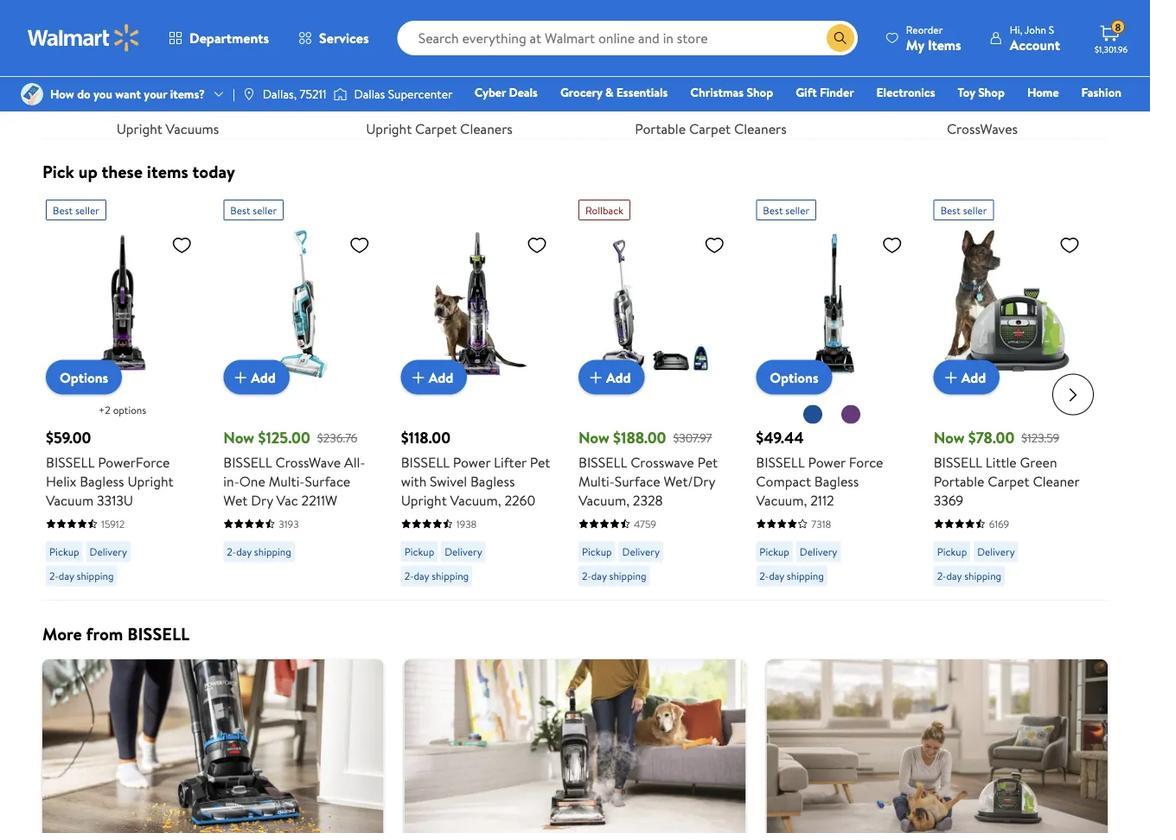 Task type: locate. For each thing, give the bounding box(es) containing it.
delivery for $49.44
[[800, 544, 837, 559]]

deals
[[509, 84, 538, 101]]

best seller
[[53, 203, 99, 217], [230, 203, 277, 217], [763, 203, 810, 217], [941, 203, 987, 217]]

now up in-
[[223, 426, 254, 448]]

list
[[32, 0, 1118, 139], [32, 660, 1118, 834]]

7318
[[811, 516, 831, 531]]

product group
[[46, 193, 199, 593], [223, 193, 377, 593], [401, 193, 554, 593], [579, 193, 732, 593], [756, 193, 909, 593], [934, 193, 1087, 593]]

add button for bissell crosswave pet multi-surface wet/dry vacuum, 2328 image on the right top of page
[[579, 360, 645, 394]]

bissell down "$188.00"
[[579, 452, 627, 471]]

1 horizontal spatial  image
[[333, 86, 347, 103]]

grocery & essentials
[[560, 84, 668, 101]]

one
[[239, 471, 265, 490]]

add button up $118.00
[[401, 360, 467, 394]]

carpet
[[415, 119, 457, 138], [689, 119, 731, 138], [988, 471, 1030, 490]]

services
[[319, 29, 369, 48]]

how do you want your items?
[[50, 86, 205, 102]]

2 vacuum, from the left
[[579, 490, 630, 509]]

crosswaves link
[[857, 0, 1108, 139]]

next slide for product carousel list image
[[1052, 374, 1094, 415]]

0 horizontal spatial cleaners
[[460, 119, 513, 138]]

2 add from the left
[[429, 367, 453, 386]]

now
[[223, 426, 254, 448], [579, 426, 610, 448], [934, 426, 965, 448]]

delivery down 7318
[[800, 544, 837, 559]]

1 add from the left
[[251, 367, 276, 386]]

1 horizontal spatial pet
[[697, 452, 718, 471]]

cleaners inside "link"
[[734, 119, 787, 138]]

carpet up 6169
[[988, 471, 1030, 490]]

carpet inside 'portable carpet cleaners' "link"
[[689, 119, 731, 138]]

portable down essentials
[[635, 119, 686, 138]]

product group containing now $78.00
[[934, 193, 1087, 593]]

 image right 75211
[[333, 86, 347, 103]]

1 horizontal spatial surface
[[615, 471, 660, 490]]

vacuum, inside $118.00 bissell power lifter pet with swivel bagless upright vacuum, 2260
[[450, 490, 501, 509]]

bagless right swivel
[[470, 471, 515, 490]]

pet down $307.97
[[697, 452, 718, 471]]

wet/dry
[[664, 471, 715, 490]]

more
[[42, 622, 82, 646]]

1 add to cart image from the left
[[230, 367, 251, 387]]

cleaners down christmas shop link
[[734, 119, 787, 138]]

2 now from the left
[[579, 426, 610, 448]]

options link for $49.44
[[756, 360, 832, 394]]

add button
[[223, 360, 290, 394], [401, 360, 467, 394], [579, 360, 645, 394], [934, 360, 1000, 394]]

multi- left the 2328
[[579, 471, 615, 490]]

toy
[[958, 84, 975, 101]]

add up $78.00
[[961, 367, 986, 386]]

4 add from the left
[[961, 367, 986, 386]]

1 power from the left
[[453, 452, 491, 471]]

portable left little
[[934, 471, 985, 490]]

2 power from the left
[[808, 452, 846, 471]]

1 surface from the left
[[305, 471, 350, 490]]

bissell down "$49.44"
[[756, 452, 805, 471]]

shop
[[747, 84, 773, 101], [978, 84, 1005, 101]]

2 pet from the left
[[697, 452, 718, 471]]

 image
[[21, 83, 43, 106], [333, 86, 347, 103]]

1 horizontal spatial cleaners
[[734, 119, 787, 138]]

vacuum, for bissell
[[450, 490, 501, 509]]

2 best from the left
[[230, 203, 250, 217]]

add to cart image for now $188.00
[[585, 367, 606, 387]]

in-
[[223, 471, 239, 490]]

2 seller from the left
[[253, 203, 277, 217]]

now inside now $188.00 $307.97 bissell crosswave pet multi-surface wet/dry vacuum, 2328
[[579, 426, 610, 448]]

1 delivery from the left
[[90, 544, 127, 559]]

best seller for $59.00
[[53, 203, 99, 217]]

1 bagless from the left
[[80, 471, 124, 490]]

1 shop from the left
[[747, 84, 773, 101]]

portable
[[635, 119, 686, 138], [934, 471, 985, 490]]

0 horizontal spatial portable
[[635, 119, 686, 138]]

vacuums
[[166, 119, 219, 138]]

5 product group from the left
[[756, 193, 909, 593]]

power inside $49.44 bissell power force compact bagless vacuum, 2112
[[808, 452, 846, 471]]

day
[[236, 544, 252, 559], [59, 569, 74, 583], [414, 569, 429, 583], [591, 569, 607, 583], [769, 569, 784, 583], [946, 569, 962, 583]]

0 horizontal spatial shop
[[747, 84, 773, 101]]

add button for the bissell crosswave all-in-one multi-surface wet dry vac 2211w image
[[223, 360, 290, 394]]

bagless up 7318
[[815, 471, 859, 490]]

add to cart image
[[230, 367, 251, 387], [585, 367, 606, 387], [941, 367, 961, 387]]

2 horizontal spatial add to cart image
[[941, 367, 961, 387]]

power for $49.44
[[808, 452, 846, 471]]

0 horizontal spatial add to cart image
[[230, 367, 251, 387]]

items
[[147, 159, 188, 184]]

1 product group from the left
[[46, 193, 199, 593]]

4759
[[634, 516, 656, 531]]

3 pickup from the left
[[582, 544, 612, 559]]

1 multi- from the left
[[269, 471, 305, 490]]

bissell down "$59.00"
[[46, 452, 95, 471]]

2-day shipping down 1938
[[404, 569, 469, 583]]

0 vertical spatial list
[[32, 0, 1118, 139]]

with
[[401, 471, 427, 490]]

add button for the bissell little green portable carpet cleaner 3369 image
[[934, 360, 1000, 394]]

product group containing $49.44
[[756, 193, 909, 593]]

2 horizontal spatial vacuum,
[[756, 490, 807, 509]]

upright down want
[[116, 119, 162, 138]]

options link up blue image
[[756, 360, 832, 394]]

4 best seller from the left
[[941, 203, 987, 217]]

add up "$188.00"
[[606, 367, 631, 386]]

cleaners down cyber
[[460, 119, 513, 138]]

add to favorites list, bissell crosswave pet multi-surface wet/dry vacuum, 2328 image
[[704, 234, 725, 256]]

surface up 4759
[[615, 471, 660, 490]]

multi-
[[269, 471, 305, 490], [579, 471, 615, 490]]

bissell up wet
[[223, 452, 272, 471]]

2 options from the left
[[770, 368, 819, 387]]

product group containing $59.00
[[46, 193, 199, 593]]

grocery & essentials link
[[553, 83, 676, 102]]

cleaners for portable carpet cleaners
[[734, 119, 787, 138]]

0 horizontal spatial bagless
[[80, 471, 124, 490]]

bagless right helix
[[80, 471, 124, 490]]

best seller for bissell crosswave all- in-one multi-surface wet dry vac 2211w
[[230, 203, 277, 217]]

surface right vac
[[305, 471, 350, 490]]

gift
[[796, 84, 817, 101]]

1 horizontal spatial bagless
[[470, 471, 515, 490]]

options up +2
[[60, 368, 108, 387]]

2211w
[[301, 490, 337, 509]]

portable carpet cleaners link
[[585, 0, 836, 139]]

5 pickup from the left
[[937, 544, 967, 559]]

carpet inside now $78.00 $123.59 bissell little green portable carpet cleaner 3369
[[988, 471, 1030, 490]]

1 horizontal spatial power
[[808, 452, 846, 471]]

add
[[251, 367, 276, 386], [429, 367, 453, 386], [606, 367, 631, 386], [961, 367, 986, 386]]

carpet for portable
[[689, 119, 731, 138]]

1 vertical spatial list
[[32, 660, 1118, 834]]

essentials
[[616, 84, 668, 101]]

delivery down 4759
[[622, 544, 660, 559]]

purple image
[[841, 404, 861, 425]]

$78.00
[[968, 426, 1015, 448]]

2 bagless from the left
[[470, 471, 515, 490]]

1 horizontal spatial multi-
[[579, 471, 615, 490]]

1 best seller from the left
[[53, 203, 99, 217]]

1 horizontal spatial add to cart image
[[585, 367, 606, 387]]

2-day shipping down 6169
[[937, 569, 1002, 583]]

1 vacuum, from the left
[[450, 490, 501, 509]]

3 list item from the left
[[756, 660, 1118, 834]]

0 horizontal spatial options link
[[46, 360, 122, 394]]

shop for christmas shop
[[747, 84, 773, 101]]

pet right lifter
[[530, 452, 550, 471]]

seller for $59.00
[[75, 203, 99, 217]]

shop right christmas
[[747, 84, 773, 101]]

add up $118.00
[[429, 367, 453, 386]]

1 best from the left
[[53, 203, 73, 217]]

little
[[986, 452, 1017, 471]]

add for now $188.00's add to cart image
[[606, 367, 631, 386]]

shipping down 15912 at the left bottom of the page
[[77, 569, 114, 583]]

6 product group from the left
[[934, 193, 1087, 593]]

multi- right one
[[269, 471, 305, 490]]

0 horizontal spatial now
[[223, 426, 254, 448]]

+2 options
[[99, 403, 146, 417]]

4 pickup from the left
[[760, 544, 789, 559]]

2 list from the top
[[32, 660, 1118, 834]]

add to cart image for now $125.00
[[230, 367, 251, 387]]

from
[[86, 622, 123, 646]]

2 list item from the left
[[394, 660, 756, 834]]

power inside $118.00 bissell power lifter pet with swivel bagless upright vacuum, 2260
[[453, 452, 491, 471]]

today
[[192, 159, 235, 184]]

upright inside $118.00 bissell power lifter pet with swivel bagless upright vacuum, 2260
[[401, 490, 447, 509]]

1 add button from the left
[[223, 360, 290, 394]]

2328
[[633, 490, 663, 509]]

1 horizontal spatial options
[[770, 368, 819, 387]]

shop right the toy
[[978, 84, 1005, 101]]

3 add button from the left
[[579, 360, 645, 394]]

vacuum, inside now $188.00 $307.97 bissell crosswave pet multi-surface wet/dry vacuum, 2328
[[579, 490, 630, 509]]

bissell inside now $125.00 $236.76 bissell crosswave all- in-one multi-surface wet dry vac 2211w
[[223, 452, 272, 471]]

options link up +2
[[46, 360, 122, 394]]

now $125.00 $236.76 bissell crosswave all- in-one multi-surface wet dry vac 2211w
[[223, 426, 365, 509]]

vacuum, left 2112
[[756, 490, 807, 509]]

1 horizontal spatial portable
[[934, 471, 985, 490]]

0 horizontal spatial surface
[[305, 471, 350, 490]]

1 options from the left
[[60, 368, 108, 387]]

3 best seller from the left
[[763, 203, 810, 217]]

add up $125.00
[[251, 367, 276, 386]]

now for now $125.00
[[223, 426, 254, 448]]

add button up "$188.00"
[[579, 360, 645, 394]]

2 horizontal spatial bagless
[[815, 471, 859, 490]]

1 horizontal spatial carpet
[[689, 119, 731, 138]]

2260
[[505, 490, 535, 509]]

1 horizontal spatial now
[[579, 426, 610, 448]]

bissell up 3369
[[934, 452, 982, 471]]

1 horizontal spatial options link
[[756, 360, 832, 394]]

force
[[849, 452, 883, 471]]

upright
[[116, 119, 162, 138], [366, 119, 412, 138], [127, 471, 173, 490], [401, 490, 447, 509]]

carpet down supercenter
[[415, 119, 457, 138]]

1 vertical spatial portable
[[934, 471, 985, 490]]

shipping down 1938
[[432, 569, 469, 583]]

1 seller from the left
[[75, 203, 99, 217]]

vacuum
[[46, 490, 94, 509]]

cyber deals link
[[467, 83, 546, 102]]

surface
[[305, 471, 350, 490], [615, 471, 660, 490]]

power up 2112
[[808, 452, 846, 471]]

best for bissell crosswave all- in-one multi-surface wet dry vac 2211w
[[230, 203, 250, 217]]

helix
[[46, 471, 76, 490]]

product group containing $118.00
[[401, 193, 554, 593]]

options up blue image
[[770, 368, 819, 387]]

2 product group from the left
[[223, 193, 377, 593]]

bagless inside $118.00 bissell power lifter pet with swivel bagless upright vacuum, 2260
[[470, 471, 515, 490]]

hi,
[[1010, 22, 1022, 37]]

power left lifter
[[453, 452, 491, 471]]

$49.44
[[756, 426, 804, 448]]

departments button
[[154, 17, 284, 59]]

1 pickup from the left
[[49, 544, 79, 559]]

reorder
[[906, 22, 943, 37]]

 image left how
[[21, 83, 43, 106]]

product group containing now $188.00
[[579, 193, 732, 593]]

3 best from the left
[[763, 203, 783, 217]]

surface inside now $125.00 $236.76 bissell crosswave all- in-one multi-surface wet dry vac 2211w
[[305, 471, 350, 490]]

delivery down 1938
[[445, 544, 482, 559]]

2 surface from the left
[[615, 471, 660, 490]]

hi, john s account
[[1010, 22, 1060, 54]]

upright down the dallas supercenter
[[366, 119, 412, 138]]

2-day shipping down 7318
[[760, 569, 824, 583]]

$123.59
[[1022, 429, 1060, 446]]

upright down options
[[127, 471, 173, 490]]

2 shop from the left
[[978, 84, 1005, 101]]

options
[[60, 368, 108, 387], [770, 368, 819, 387]]

vacuum, up 1938
[[450, 490, 501, 509]]

1 horizontal spatial shop
[[978, 84, 1005, 101]]

upright carpet cleaners
[[366, 119, 513, 138]]

add to favorites list, bissell power force compact bagless vacuum, 2112 image
[[882, 234, 903, 256]]

1 horizontal spatial vacuum,
[[579, 490, 630, 509]]

vacuum,
[[450, 490, 501, 509], [579, 490, 630, 509], [756, 490, 807, 509]]

bissell down $118.00
[[401, 452, 450, 471]]

registry
[[922, 108, 967, 125]]

delivery for now
[[977, 544, 1015, 559]]

now $78.00 $123.59 bissell little green portable carpet cleaner 3369
[[934, 426, 1080, 509]]

2 cleaners from the left
[[734, 119, 787, 138]]

2 best seller from the left
[[230, 203, 277, 217]]

2 horizontal spatial carpet
[[988, 471, 1030, 490]]

3 seller from the left
[[785, 203, 810, 217]]

2 horizontal spatial now
[[934, 426, 965, 448]]

0 horizontal spatial  image
[[21, 83, 43, 106]]

1 now from the left
[[223, 426, 254, 448]]

best seller for $49.44
[[763, 203, 810, 217]]

1 list from the top
[[32, 0, 1118, 139]]

carpet down christmas
[[689, 119, 731, 138]]

options link
[[46, 360, 122, 394], [756, 360, 832, 394]]

upright down $118.00
[[401, 490, 447, 509]]

3 vacuum, from the left
[[756, 490, 807, 509]]

0 horizontal spatial vacuum,
[[450, 490, 501, 509]]

shop for toy shop
[[978, 84, 1005, 101]]

add button up $125.00
[[223, 360, 290, 394]]

bissell inside $118.00 bissell power lifter pet with swivel bagless upright vacuum, 2260
[[401, 452, 450, 471]]

4 product group from the left
[[579, 193, 732, 593]]

 image for dallas supercenter
[[333, 86, 347, 103]]

now inside now $125.00 $236.76 bissell crosswave all- in-one multi-surface wet dry vac 2211w
[[223, 426, 254, 448]]

s
[[1049, 22, 1054, 37]]

0 horizontal spatial carpet
[[415, 119, 457, 138]]

4 add button from the left
[[934, 360, 1000, 394]]

0 horizontal spatial options
[[60, 368, 108, 387]]

1 options link from the left
[[46, 360, 122, 394]]

crosswave
[[631, 452, 694, 471]]

list item
[[32, 660, 394, 834], [394, 660, 756, 834], [756, 660, 1118, 834]]

portable inside now $78.00 $123.59 bissell little green portable carpet cleaner 3369
[[934, 471, 985, 490]]

0 horizontal spatial power
[[453, 452, 491, 471]]

$125.00
[[258, 426, 310, 448]]

5 delivery from the left
[[977, 544, 1015, 559]]

3 add from the left
[[606, 367, 631, 386]]

2 multi- from the left
[[579, 471, 615, 490]]

3 bagless from the left
[[815, 471, 859, 490]]

delivery down 15912 at the left bottom of the page
[[90, 544, 127, 559]]

2 options link from the left
[[756, 360, 832, 394]]

rollback
[[585, 203, 623, 217]]

home link
[[1019, 83, 1067, 102]]

0 vertical spatial portable
[[635, 119, 686, 138]]

4 delivery from the left
[[800, 544, 837, 559]]

2-day shipping down 4759
[[582, 569, 646, 583]]

0 horizontal spatial multi-
[[269, 471, 305, 490]]

1 pet from the left
[[530, 452, 550, 471]]

cleaners
[[460, 119, 513, 138], [734, 119, 787, 138]]

shipping
[[254, 544, 291, 559], [77, 569, 114, 583], [432, 569, 469, 583], [609, 569, 646, 583], [787, 569, 824, 583], [964, 569, 1002, 583]]

compact
[[756, 471, 811, 490]]

add button up $78.00
[[934, 360, 1000, 394]]

1 cleaners from the left
[[460, 119, 513, 138]]

3 now from the left
[[934, 426, 965, 448]]

delivery down 6169
[[977, 544, 1015, 559]]

vacuum, left the 2328
[[579, 490, 630, 509]]

3 add to cart image from the left
[[941, 367, 961, 387]]

0 horizontal spatial pet
[[530, 452, 550, 471]]

dallas, 75211
[[263, 86, 326, 102]]

pet inside now $188.00 $307.97 bissell crosswave pet multi-surface wet/dry vacuum, 2328
[[697, 452, 718, 471]]

carpet inside upright carpet cleaners link
[[415, 119, 457, 138]]

walmart+ link
[[1062, 107, 1129, 126]]

2 add button from the left
[[401, 360, 467, 394]]

add to cart image
[[408, 367, 429, 387]]

shipping down 3193
[[254, 544, 291, 559]]

account
[[1010, 35, 1060, 54]]

pickup for $49.44
[[760, 544, 789, 559]]

grocery
[[560, 84, 602, 101]]

1 list item from the left
[[32, 660, 394, 834]]

6169
[[989, 516, 1009, 531]]

blue image
[[802, 404, 823, 425]]

bissell crosswave all-in-one multi-surface wet dry vac 2211w image
[[223, 227, 377, 381]]

registry link
[[915, 107, 974, 126]]

vac
[[276, 490, 298, 509]]

3 product group from the left
[[401, 193, 554, 593]]

2 add to cart image from the left
[[585, 367, 606, 387]]

search icon image
[[834, 31, 847, 45]]

now left $78.00
[[934, 426, 965, 448]]

 image
[[242, 87, 256, 101]]

now left "$188.00"
[[579, 426, 610, 448]]



Task type: vqa. For each thing, say whether or not it's contained in the screenshot.
Very
no



Task type: describe. For each thing, give the bounding box(es) containing it.
4 seller from the left
[[963, 203, 987, 217]]

services button
[[284, 17, 384, 59]]

now for now $188.00
[[579, 426, 610, 448]]

$236.76
[[317, 429, 357, 446]]

christmas shop
[[690, 84, 773, 101]]

all-
[[344, 452, 365, 471]]

how
[[50, 86, 74, 102]]

cyber
[[475, 84, 506, 101]]

pet inside $118.00 bissell power lifter pet with swivel bagless upright vacuum, 2260
[[530, 452, 550, 471]]

bagless inside $59.00 bissell powerforce helix bagless upright vacuum 3313u
[[80, 471, 124, 490]]

$307.97
[[673, 429, 712, 446]]

finder
[[820, 84, 854, 101]]

cleaner
[[1033, 471, 1080, 490]]

2112
[[810, 490, 834, 509]]

upright inside $59.00 bissell powerforce helix bagless upright vacuum 3313u
[[127, 471, 173, 490]]

one debit
[[989, 108, 1048, 125]]

items
[[928, 35, 961, 54]]

75211
[[300, 86, 326, 102]]

$118.00 bissell power lifter pet with swivel bagless upright vacuum, 2260
[[401, 426, 550, 509]]

add to favorites list, bissell little green portable carpet cleaner 3369 image
[[1059, 234, 1080, 256]]

now $188.00 $307.97 bissell crosswave pet multi-surface wet/dry vacuum, 2328
[[579, 426, 718, 509]]

pick
[[42, 159, 74, 184]]

add for add to cart image associated with now $125.00
[[251, 367, 276, 386]]

add to favorites list, bissell power lifter pet with swivel bagless upright vacuum, 2260 image
[[527, 234, 547, 256]]

product group containing now $125.00
[[223, 193, 377, 593]]

pick up these items today
[[42, 159, 235, 184]]

$59.00 bissell powerforce helix bagless upright vacuum 3313u
[[46, 426, 173, 509]]

john
[[1025, 22, 1046, 37]]

dallas supercenter
[[354, 86, 453, 102]]

you
[[93, 86, 112, 102]]

Walmart Site-Wide search field
[[397, 21, 858, 55]]

multi- inside now $188.00 $307.97 bissell crosswave pet multi-surface wet/dry vacuum, 2328
[[579, 471, 615, 490]]

walmart+
[[1070, 108, 1122, 125]]

1938
[[456, 516, 477, 531]]

add for add to cart icon
[[429, 367, 453, 386]]

more from bissell
[[42, 622, 189, 646]]

seller for $49.44
[[785, 203, 810, 217]]

vacuum, for $188.00
[[579, 490, 630, 509]]

pickup for now
[[937, 544, 967, 559]]

options link for $59.00
[[46, 360, 122, 394]]

$49.44 bissell power force compact bagless vacuum, 2112
[[756, 426, 883, 509]]

Search search field
[[397, 21, 858, 55]]

bissell crosswave pet multi-surface wet/dry vacuum, 2328 image
[[579, 227, 732, 381]]

add to favorites list, bissell crosswave all-in-one multi-surface wet dry vac 2211w image
[[349, 234, 370, 256]]

now inside now $78.00 $123.59 bissell little green portable carpet cleaner 3369
[[934, 426, 965, 448]]

lifter
[[494, 452, 527, 471]]

electronics link
[[869, 83, 943, 102]]

vacuum, inside $49.44 bissell power force compact bagless vacuum, 2112
[[756, 490, 807, 509]]

shipping down 6169
[[964, 569, 1002, 583]]

cleaners for upright carpet cleaners
[[460, 119, 513, 138]]

seller for bissell crosswave all- in-one multi-surface wet dry vac 2211w
[[253, 203, 277, 217]]

christmas
[[690, 84, 744, 101]]

your
[[144, 86, 167, 102]]

upright vacuums
[[116, 119, 219, 138]]

options for $49.44
[[770, 368, 819, 387]]

bissell inside now $188.00 $307.97 bissell crosswave pet multi-surface wet/dry vacuum, 2328
[[579, 452, 627, 471]]

multi- inside now $125.00 $236.76 bissell crosswave all- in-one multi-surface wet dry vac 2211w
[[269, 471, 305, 490]]

add button for bissell power lifter pet with swivel bagless upright vacuum, 2260 image
[[401, 360, 467, 394]]

portable carpet cleaners
[[635, 119, 787, 138]]

bissell power lifter pet with swivel bagless upright vacuum, 2260 image
[[401, 227, 554, 381]]

swivel
[[430, 471, 467, 490]]

&
[[605, 84, 614, 101]]

carpet for upright
[[415, 119, 457, 138]]

up
[[78, 159, 97, 184]]

shipping down 4759
[[609, 569, 646, 583]]

$59.00
[[46, 426, 91, 448]]

add for 1st add to cart image from right
[[961, 367, 986, 386]]

bissell inside $49.44 bissell power force compact bagless vacuum, 2112
[[756, 452, 805, 471]]

+2
[[99, 403, 110, 417]]

bagless inside $49.44 bissell power force compact bagless vacuum, 2112
[[815, 471, 859, 490]]

one debit link
[[981, 107, 1055, 126]]

electronics
[[876, 84, 935, 101]]

bissell little green portable carpet cleaner 3369 image
[[934, 227, 1087, 381]]

power for $118.00
[[453, 452, 491, 471]]

fashion
[[1081, 84, 1122, 101]]

want
[[115, 86, 141, 102]]

crosswaves
[[947, 119, 1018, 138]]

2 delivery from the left
[[445, 544, 482, 559]]

toy shop link
[[950, 83, 1013, 102]]

$1,301.96
[[1095, 43, 1128, 55]]

portable inside 'portable carpet cleaners' "link"
[[635, 119, 686, 138]]

walmart image
[[28, 24, 140, 52]]

cyber deals
[[475, 84, 538, 101]]

one
[[989, 108, 1015, 125]]

best for $49.44
[[763, 203, 783, 217]]

departments
[[189, 29, 269, 48]]

2-day shipping down 3193
[[227, 544, 291, 559]]

$118.00
[[401, 426, 451, 448]]

3193
[[279, 516, 299, 531]]

auto
[[874, 108, 900, 125]]

bissell power force compact bagless vacuum, 2112 image
[[756, 227, 909, 381]]

fashion link
[[1074, 83, 1129, 102]]

bissell powerforce helix bagless upright vacuum 3313u image
[[46, 227, 199, 381]]

my
[[906, 35, 924, 54]]

3 delivery from the left
[[622, 544, 660, 559]]

best for $59.00
[[53, 203, 73, 217]]

crosswave
[[275, 452, 341, 471]]

pickup for $59.00
[[49, 544, 79, 559]]

2 pickup from the left
[[404, 544, 434, 559]]

delivery for $59.00
[[90, 544, 127, 559]]

toy shop
[[958, 84, 1005, 101]]

these
[[102, 159, 143, 184]]

bissell right from
[[127, 622, 189, 646]]

bissell inside now $78.00 $123.59 bissell little green portable carpet cleaner 3369
[[934, 452, 982, 471]]

|
[[233, 86, 235, 102]]

debit
[[1018, 108, 1048, 125]]

dry
[[251, 490, 273, 509]]

supercenter
[[388, 86, 453, 102]]

dallas
[[354, 86, 385, 102]]

green
[[1020, 452, 1057, 471]]

upright vacuums link
[[42, 0, 293, 139]]

do
[[77, 86, 91, 102]]

surface inside now $188.00 $307.97 bissell crosswave pet multi-surface wet/dry vacuum, 2328
[[615, 471, 660, 490]]

list containing upright vacuums
[[32, 0, 1118, 139]]

3369
[[934, 490, 964, 509]]

options for $59.00
[[60, 368, 108, 387]]

gift finder link
[[788, 83, 862, 102]]

bissell inside $59.00 bissell powerforce helix bagless upright vacuum 3313u
[[46, 452, 95, 471]]

add to favorites list, bissell powerforce helix bagless upright vacuum 3313u image
[[172, 234, 192, 256]]

4 best from the left
[[941, 203, 961, 217]]

fashion auto
[[874, 84, 1122, 125]]

2-day shipping down 15912 at the left bottom of the page
[[49, 569, 114, 583]]

wet
[[223, 490, 248, 509]]

 image for how do you want your items?
[[21, 83, 43, 106]]

shipping down 7318
[[787, 569, 824, 583]]



